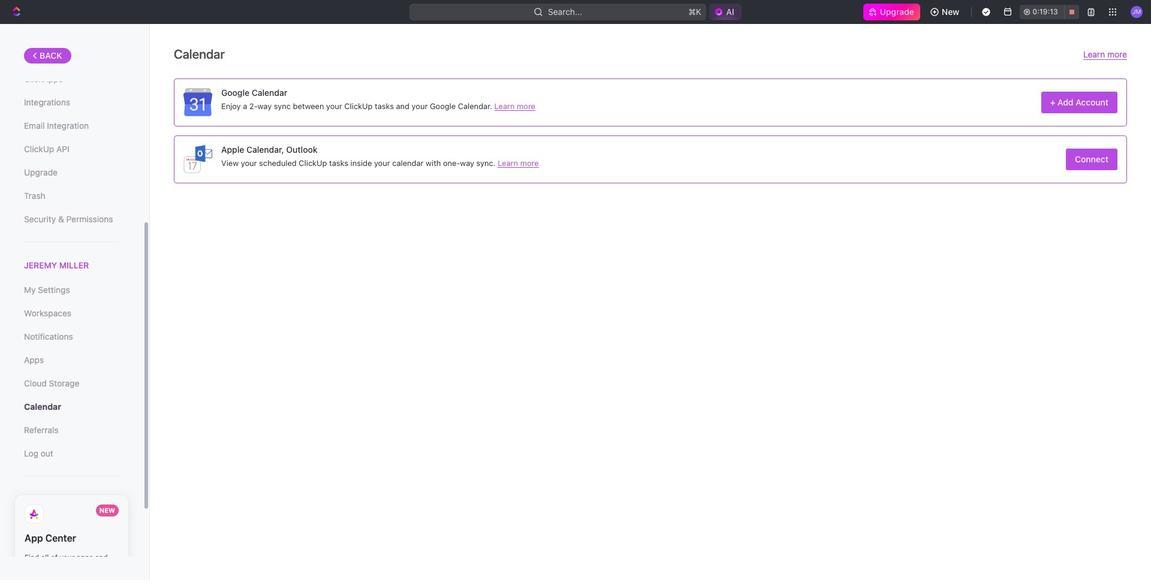 Task type: vqa. For each thing, say whether or not it's contained in the screenshot.
your
yes



Task type: describe. For each thing, give the bounding box(es) containing it.
enjoy
[[221, 101, 241, 111]]

workspaces
[[24, 308, 71, 319]]

0 horizontal spatial google
[[221, 87, 250, 97]]

center!
[[25, 575, 50, 580]]

notifications
[[24, 332, 73, 342]]

new
[[88, 564, 102, 573]]

apps link
[[24, 350, 119, 371]]

apple calendar, outlook view your scheduled clickup tasks inside your calendar with one-way sync. learn more
[[221, 144, 539, 168]]

my settings link
[[24, 280, 119, 301]]

more for connect
[[520, 158, 539, 168]]

0:19:13 button
[[1020, 5, 1079, 19]]

jeremy miller
[[24, 260, 89, 270]]

integrations
[[24, 97, 70, 107]]

more inside learn more link
[[1108, 49, 1127, 59]]

learn more link for +
[[494, 101, 535, 111]]

&
[[58, 214, 64, 224]]

your right view
[[241, 158, 257, 168]]

a
[[243, 101, 247, 111]]

google calendar enjoy a 2-way sync between your clickup tasks and your google calendar. learn more
[[221, 87, 535, 111]]

sync
[[274, 101, 291, 111]]

clickapps link
[[24, 69, 119, 89]]

sync.
[[476, 158, 496, 168]]

connect
[[1075, 154, 1109, 164]]

api
[[56, 144, 69, 154]]

clickup inside google calendar enjoy a 2-way sync between your clickup tasks and your google calendar. learn more
[[344, 101, 373, 111]]

0 horizontal spatial calendar
[[24, 402, 61, 412]]

email
[[24, 121, 45, 131]]

1 horizontal spatial upgrade
[[880, 7, 914, 17]]

add
[[1058, 97, 1074, 107]]

out
[[41, 449, 53, 459]]

security & permissions
[[24, 214, 113, 224]]

find all of your apps and integrations in our new app center!
[[25, 554, 118, 580]]

integrations link
[[24, 92, 119, 113]]

jm
[[1133, 8, 1141, 15]]

jm button
[[1127, 2, 1147, 22]]

back
[[40, 50, 62, 61]]

permissions
[[66, 214, 113, 224]]

storage
[[49, 378, 79, 389]]

your right inside
[[374, 158, 390, 168]]

new button
[[925, 2, 967, 22]]

cloud storage
[[24, 378, 79, 389]]

cloud storage link
[[24, 374, 119, 394]]

log
[[24, 449, 38, 459]]

inside
[[351, 158, 372, 168]]

account
[[1076, 97, 1109, 107]]

with
[[426, 158, 441, 168]]

more for +
[[517, 101, 535, 111]]

email integration link
[[24, 116, 119, 136]]

in
[[67, 564, 73, 573]]

security
[[24, 214, 56, 224]]

referrals link
[[24, 420, 119, 441]]

your inside find all of your apps and integrations in our new app center!
[[60, 554, 75, 563]]

security & permissions link
[[24, 209, 119, 230]]

our
[[75, 564, 86, 573]]

1 vertical spatial google
[[430, 101, 456, 111]]

all
[[41, 554, 49, 563]]

calendar.
[[458, 101, 492, 111]]

my settings
[[24, 285, 70, 295]]

view
[[221, 158, 239, 168]]

center
[[45, 533, 76, 544]]

notifications link
[[24, 327, 119, 347]]

outlook
[[286, 144, 318, 154]]

clickup inside the clickup api link
[[24, 144, 54, 154]]

integrations
[[25, 564, 65, 573]]

log out link
[[24, 444, 119, 464]]

of
[[51, 554, 58, 563]]

learn more
[[1084, 49, 1127, 59]]

clickapps
[[24, 74, 63, 84]]



Task type: locate. For each thing, give the bounding box(es) containing it.
clickup inside apple calendar, outlook view your scheduled clickup tasks inside your calendar with one-way sync. learn more
[[299, 158, 327, 168]]

email integration
[[24, 121, 89, 131]]

1 vertical spatial app
[[104, 564, 118, 573]]

0 horizontal spatial clickup
[[24, 144, 54, 154]]

0 horizontal spatial way
[[258, 101, 272, 111]]

learn inside apple calendar, outlook view your scheduled clickup tasks inside your calendar with one-way sync. learn more
[[498, 158, 518, 168]]

0 vertical spatial app
[[25, 533, 43, 544]]

and up apple calendar, outlook view your scheduled clickup tasks inside your calendar with one-way sync. learn more
[[396, 101, 410, 111]]

apps
[[77, 554, 93, 563]]

1 vertical spatial way
[[460, 158, 474, 168]]

and inside google calendar enjoy a 2-way sync between your clickup tasks and your google calendar. learn more
[[396, 101, 410, 111]]

your right between
[[326, 101, 342, 111]]

upgrade link
[[863, 4, 920, 20], [24, 163, 119, 183]]

1 vertical spatial more
[[517, 101, 535, 111]]

learn right sync.
[[498, 158, 518, 168]]

2 vertical spatial more
[[520, 158, 539, 168]]

log out
[[24, 449, 53, 459]]

tasks inside google calendar enjoy a 2-way sync between your clickup tasks and your google calendar. learn more
[[375, 101, 394, 111]]

⌘k
[[689, 7, 702, 17]]

google up enjoy
[[221, 87, 250, 97]]

upgrade link down the clickup api link
[[24, 163, 119, 183]]

2 vertical spatial learn more link
[[498, 158, 539, 168]]

0 vertical spatial more
[[1108, 49, 1127, 59]]

trash link
[[24, 186, 119, 206]]

0 vertical spatial learn
[[1084, 49, 1105, 59]]

search...
[[548, 7, 582, 17]]

0 horizontal spatial tasks
[[329, 158, 348, 168]]

jeremy
[[24, 260, 57, 270]]

learn
[[1084, 49, 1105, 59], [494, 101, 515, 111], [498, 158, 518, 168]]

more inside apple calendar, outlook view your scheduled clickup tasks inside your calendar with one-way sync. learn more
[[520, 158, 539, 168]]

app
[[25, 533, 43, 544], [104, 564, 118, 573]]

learn more link right sync.
[[498, 158, 539, 168]]

clickup right between
[[344, 101, 373, 111]]

learn more link for connect
[[498, 158, 539, 168]]

clickup api link
[[24, 139, 119, 160]]

1 horizontal spatial way
[[460, 158, 474, 168]]

2 horizontal spatial clickup
[[344, 101, 373, 111]]

1 vertical spatial upgrade link
[[24, 163, 119, 183]]

more inside google calendar enjoy a 2-way sync between your clickup tasks and your google calendar. learn more
[[517, 101, 535, 111]]

0 vertical spatial clickup
[[344, 101, 373, 111]]

more right sync.
[[520, 158, 539, 168]]

apple
[[221, 144, 244, 154]]

learn inside google calendar enjoy a 2-way sync between your clickup tasks and your google calendar. learn more
[[494, 101, 515, 111]]

0 vertical spatial google
[[221, 87, 250, 97]]

0 horizontal spatial upgrade link
[[24, 163, 119, 183]]

0:19:13
[[1033, 7, 1058, 16]]

tasks left inside
[[329, 158, 348, 168]]

calendar
[[174, 47, 225, 61], [252, 87, 287, 97], [24, 402, 61, 412]]

learn right calendar.
[[494, 101, 515, 111]]

0 vertical spatial upgrade link
[[863, 4, 920, 20]]

0 horizontal spatial new
[[99, 507, 115, 515]]

1 vertical spatial learn more link
[[494, 101, 535, 111]]

my
[[24, 285, 36, 295]]

ai
[[726, 7, 734, 17]]

new
[[942, 7, 960, 17], [99, 507, 115, 515]]

way left 'sync' at the left top of page
[[258, 101, 272, 111]]

and inside find all of your apps and integrations in our new app center!
[[95, 554, 108, 563]]

1 vertical spatial tasks
[[329, 158, 348, 168]]

1 horizontal spatial clickup
[[299, 158, 327, 168]]

upgrade left new button
[[880, 7, 914, 17]]

google left calendar.
[[430, 101, 456, 111]]

2 vertical spatial learn
[[498, 158, 518, 168]]

1 vertical spatial new
[[99, 507, 115, 515]]

workspaces link
[[24, 304, 119, 324]]

calendar link
[[24, 397, 119, 417]]

app up find
[[25, 533, 43, 544]]

clickup
[[344, 101, 373, 111], [24, 144, 54, 154], [299, 158, 327, 168]]

app center
[[25, 533, 76, 544]]

+ add account
[[1050, 97, 1109, 107]]

learn more link
[[1084, 49, 1127, 60], [494, 101, 535, 111], [498, 158, 539, 168]]

more right calendar.
[[517, 101, 535, 111]]

learn for connect
[[498, 158, 518, 168]]

1 vertical spatial calendar
[[252, 87, 287, 97]]

and up new
[[95, 554, 108, 563]]

calendar
[[392, 158, 424, 168]]

trash
[[24, 191, 45, 201]]

tasks inside apple calendar, outlook view your scheduled clickup tasks inside your calendar with one-way sync. learn more
[[329, 158, 348, 168]]

1 horizontal spatial app
[[104, 564, 118, 573]]

+
[[1050, 97, 1056, 107]]

2 horizontal spatial calendar
[[252, 87, 287, 97]]

upgrade
[[880, 7, 914, 17], [24, 167, 58, 177]]

scheduled
[[259, 158, 297, 168]]

google
[[221, 87, 250, 97], [430, 101, 456, 111]]

learn more link up account
[[1084, 49, 1127, 60]]

0 vertical spatial and
[[396, 101, 410, 111]]

miller
[[59, 260, 89, 270]]

1 horizontal spatial calendar
[[174, 47, 225, 61]]

clickup down outlook
[[299, 158, 327, 168]]

more up account
[[1108, 49, 1127, 59]]

way inside google calendar enjoy a 2-way sync between your clickup tasks and your google calendar. learn more
[[258, 101, 272, 111]]

more
[[1108, 49, 1127, 59], [517, 101, 535, 111], [520, 158, 539, 168]]

clickup left api
[[24, 144, 54, 154]]

your up the in
[[60, 554, 75, 563]]

app right new
[[104, 564, 118, 573]]

your
[[326, 101, 342, 111], [412, 101, 428, 111], [241, 158, 257, 168], [374, 158, 390, 168], [60, 554, 75, 563]]

0 vertical spatial calendar
[[174, 47, 225, 61]]

0 vertical spatial way
[[258, 101, 272, 111]]

0 horizontal spatial and
[[95, 554, 108, 563]]

1 vertical spatial clickup
[[24, 144, 54, 154]]

upgrade down 'clickup api'
[[24, 167, 58, 177]]

settings
[[38, 285, 70, 295]]

one-
[[443, 158, 460, 168]]

way inside apple calendar, outlook view your scheduled clickup tasks inside your calendar with one-way sync. learn more
[[460, 158, 474, 168]]

0 horizontal spatial app
[[25, 533, 43, 544]]

connect button
[[1066, 149, 1118, 170]]

calendar,
[[246, 144, 284, 154]]

1 vertical spatial and
[[95, 554, 108, 563]]

clickup api
[[24, 144, 69, 154]]

tasks
[[375, 101, 394, 111], [329, 158, 348, 168]]

referrals
[[24, 425, 59, 435]]

integration
[[47, 121, 89, 131]]

1 horizontal spatial google
[[430, 101, 456, 111]]

ai button
[[710, 4, 742, 20]]

1 horizontal spatial new
[[942, 7, 960, 17]]

back link
[[24, 48, 71, 64]]

1 horizontal spatial upgrade link
[[863, 4, 920, 20]]

learn for +
[[494, 101, 515, 111]]

2 vertical spatial clickup
[[299, 158, 327, 168]]

calendar inside google calendar enjoy a 2-way sync between your clickup tasks and your google calendar. learn more
[[252, 87, 287, 97]]

learn up account
[[1084, 49, 1105, 59]]

new inside button
[[942, 7, 960, 17]]

way left sync.
[[460, 158, 474, 168]]

0 vertical spatial new
[[942, 7, 960, 17]]

and
[[396, 101, 410, 111], [95, 554, 108, 563]]

between
[[293, 101, 324, 111]]

0 horizontal spatial upgrade
[[24, 167, 58, 177]]

1 horizontal spatial and
[[396, 101, 410, 111]]

your left calendar.
[[412, 101, 428, 111]]

cloud
[[24, 378, 47, 389]]

apps
[[24, 355, 44, 365]]

2-
[[249, 101, 258, 111]]

learn more link right calendar.
[[494, 101, 535, 111]]

app inside find all of your apps and integrations in our new app center!
[[104, 564, 118, 573]]

1 horizontal spatial tasks
[[375, 101, 394, 111]]

1 vertical spatial upgrade
[[24, 167, 58, 177]]

2 vertical spatial calendar
[[24, 402, 61, 412]]

upgrade link left new button
[[863, 4, 920, 20]]

0 vertical spatial tasks
[[375, 101, 394, 111]]

tasks up apple calendar, outlook view your scheduled clickup tasks inside your calendar with one-way sync. learn more
[[375, 101, 394, 111]]

0 vertical spatial learn more link
[[1084, 49, 1127, 60]]

0 vertical spatial upgrade
[[880, 7, 914, 17]]

1 vertical spatial learn
[[494, 101, 515, 111]]

find
[[25, 554, 39, 563]]



